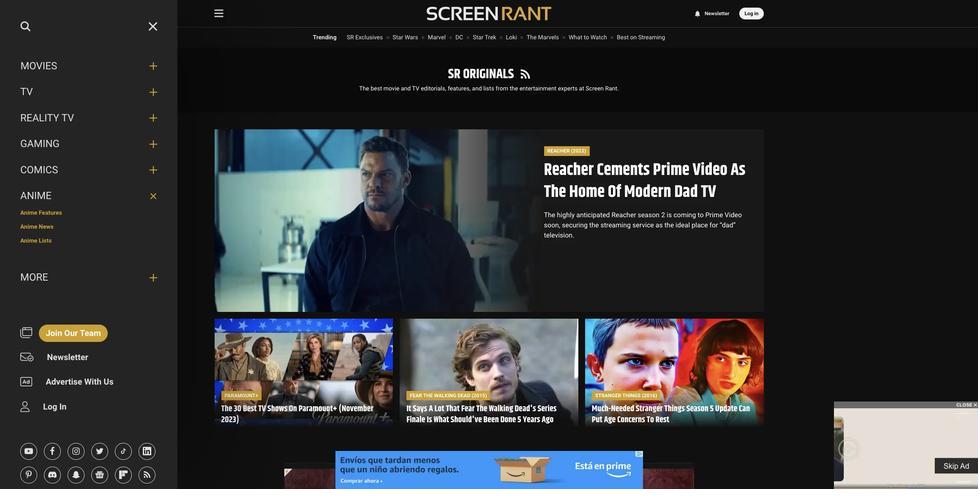 Task type: locate. For each thing, give the bounding box(es) containing it.
best right 30
[[243, 403, 257, 416]]

to left watch
[[584, 34, 589, 41]]

anime up anime lists
[[20, 223, 37, 230]]

1 horizontal spatial sr
[[448, 64, 461, 85]]

0 vertical spatial video
[[693, 157, 728, 183]]

the
[[510, 85, 518, 92], [590, 221, 599, 229], [665, 221, 674, 229]]

jack reacher standing tall while captured in reacher season 2 image
[[214, 129, 544, 312]]

dc
[[456, 34, 463, 41]]

the left best
[[359, 85, 369, 92]]

best on streaming link
[[617, 34, 665, 41]]

close ✕
[[957, 402, 978, 407]]

video left the as
[[693, 157, 728, 183]]

cements
[[597, 157, 650, 183]]

1 vertical spatial to
[[698, 211, 704, 219]]

1 anime from the top
[[20, 190, 52, 202]]

✕
[[974, 402, 978, 407]]

video up "dad"
[[725, 211, 742, 219]]

paramount+ right on
[[299, 403, 337, 416]]

walking up lot
[[434, 392, 456, 398]]

sr inside sr originals the best movie and tv editorials, features, and lists from the entertainment experts at screen rant.
[[448, 64, 461, 85]]

trending
[[313, 34, 337, 41]]

1 vertical spatial walking
[[489, 403, 513, 416]]

the right from
[[510, 85, 518, 92]]

anime up anime news
[[20, 209, 37, 216]]

4 anime from the top
[[20, 237, 37, 244]]

0 horizontal spatial log in
[[43, 401, 67, 412]]

what left watch
[[569, 34, 583, 41]]

5 left update
[[710, 403, 714, 416]]

0:07
[[917, 483, 925, 488]]

anime up anime features
[[20, 190, 52, 202]]

1 horizontal spatial walking
[[489, 403, 513, 416]]

1 vertical spatial log in
[[43, 401, 67, 412]]

best left 'on'
[[617, 34, 629, 41]]

0 horizontal spatial and
[[401, 85, 411, 92]]

reacher (2022) link
[[544, 146, 590, 156]]

reality tv
[[20, 112, 74, 124]]

tv left editorials, at the top
[[412, 85, 420, 92]]

fear down the dead
[[461, 403, 475, 416]]

advertise with us link
[[39, 373, 120, 391]]

what inside fear the walking dead (2015) it says a lot that fear the walking dead's series finale is what should've been done 5 years ago
[[434, 413, 449, 427]]

0 horizontal spatial log
[[43, 401, 57, 412]]

advertisement region
[[335, 451, 643, 489]]

2
[[661, 211, 665, 219]]

1 horizontal spatial to
[[698, 211, 704, 219]]

stranger down (2016)
[[636, 403, 663, 416]]

at
[[579, 85, 584, 92]]

1 star from the left
[[393, 34, 403, 41]]

log in
[[745, 11, 759, 16], [43, 401, 67, 412]]

best
[[617, 34, 629, 41], [243, 403, 257, 416]]

0 vertical spatial in
[[755, 11, 759, 16]]

stranger
[[595, 392, 621, 398], [636, 403, 663, 416]]

the highly anticipated reacher season 2 is coming to prime video soon, securing the streaming service as the ideal place for "dad" television.
[[544, 211, 742, 239]]

rant.
[[605, 85, 619, 92]]

marvel
[[428, 34, 446, 41]]

gaming link
[[20, 138, 143, 151]]

1 vertical spatial newsletter
[[47, 352, 88, 362]]

finale
[[407, 413, 425, 427]]

0 vertical spatial sr
[[347, 34, 354, 41]]

reacher left '(2022)' on the top right
[[548, 148, 570, 154]]

0 horizontal spatial walking
[[434, 392, 456, 398]]

1 vertical spatial newsletter link
[[40, 348, 95, 366]]

sr exclusives link
[[347, 34, 383, 41]]

0 vertical spatial walking
[[434, 392, 456, 398]]

2023)
[[221, 413, 239, 427]]

0 vertical spatial stranger
[[595, 392, 621, 398]]

video
[[693, 157, 728, 183], [725, 211, 742, 219]]

sr up features,
[[448, 64, 461, 85]]

advertisement: 0:07
[[888, 483, 925, 488]]

paramount+ shows - lawmen bass reeves, good fight, special ops lioness, frasier, tulsa king, 1883 image
[[214, 319, 393, 433]]

1 horizontal spatial best
[[617, 34, 629, 41]]

advertise with us
[[46, 377, 114, 387]]

1 vertical spatial things
[[665, 403, 685, 416]]

2 vertical spatial reacher
[[612, 211, 636, 219]]

tv inside sr originals the best movie and tv editorials, features, and lists from the entertainment experts at screen rant.
[[412, 85, 420, 92]]

1 horizontal spatial newsletter link
[[694, 11, 730, 16]]

the marvels link
[[527, 34, 559, 41]]

star left trek
[[473, 34, 484, 41]]

things
[[623, 392, 641, 398], [665, 403, 685, 416]]

star
[[393, 34, 403, 41], [473, 34, 484, 41]]

0 horizontal spatial what
[[434, 413, 449, 427]]

on
[[630, 34, 637, 41]]

exclusives
[[355, 34, 383, 41]]

0 horizontal spatial newsletter link
[[40, 348, 95, 366]]

to
[[647, 413, 654, 427]]

0 vertical spatial log
[[745, 11, 753, 16]]

with
[[84, 377, 102, 387]]

anime
[[20, 190, 52, 202], [20, 209, 37, 216], [20, 223, 37, 230], [20, 237, 37, 244]]

the up highly
[[544, 179, 566, 205]]

1 vertical spatial best
[[243, 403, 257, 416]]

it says a lot that fear the walking dead's series finale is what should've been done 5 years ago link
[[407, 403, 572, 427]]

5
[[710, 403, 714, 416], [518, 413, 521, 427]]

eleven and mike from stranger things image
[[585, 319, 764, 433]]

what right is
[[434, 413, 449, 427]]

1 horizontal spatial star
[[473, 34, 484, 41]]

newsletter
[[705, 11, 730, 16], [47, 352, 88, 362]]

0 vertical spatial log in
[[745, 11, 759, 16]]

0 horizontal spatial best
[[243, 403, 257, 416]]

1 vertical spatial sr
[[448, 64, 461, 85]]

1 horizontal spatial 5
[[710, 403, 714, 416]]

anime features link
[[20, 209, 157, 217]]

for
[[710, 221, 718, 229]]

0 horizontal spatial stranger
[[595, 392, 621, 398]]

star for star trek
[[473, 34, 484, 41]]

newsletter link
[[694, 11, 730, 16], [40, 348, 95, 366]]

1 horizontal spatial and
[[472, 85, 482, 92]]

1 horizontal spatial fear
[[461, 403, 475, 416]]

place
[[692, 221, 708, 229]]

the inside sr originals the best movie and tv editorials, features, and lists from the entertainment experts at screen rant.
[[510, 85, 518, 92]]

screen
[[586, 85, 604, 92]]

skip
[[944, 462, 959, 470]]

stranger up much-
[[595, 392, 621, 398]]

1 vertical spatial prime
[[706, 211, 723, 219]]

paramount+ up 30
[[225, 392, 258, 398]]

features,
[[448, 85, 471, 92]]

0 horizontal spatial prime
[[653, 157, 690, 183]]

things up needed
[[623, 392, 641, 398]]

1 horizontal spatial stranger
[[636, 403, 663, 416]]

sr for originals
[[448, 64, 461, 85]]

watch
[[591, 34, 607, 41]]

1 horizontal spatial prime
[[706, 211, 723, 219]]

paramount+ link
[[221, 391, 262, 400]]

video player region
[[834, 408, 978, 489]]

entertainment
[[520, 85, 557, 92]]

anticipated
[[577, 211, 610, 219]]

much-needed stranger things season 5 update can put age concerns to rest link
[[592, 403, 757, 427]]

1 horizontal spatial paramount+
[[299, 403, 337, 416]]

the down anticipated
[[590, 221, 599, 229]]

walking left dead's
[[489, 403, 513, 416]]

and right movie
[[401, 85, 411, 92]]

0 vertical spatial things
[[623, 392, 641, 398]]

1 vertical spatial video
[[725, 211, 742, 219]]

television.
[[544, 231, 575, 239]]

video inside reacher (2022) reacher cements prime video as the home of modern dad tv
[[693, 157, 728, 183]]

2 anime from the top
[[20, 209, 37, 216]]

0 vertical spatial what
[[569, 34, 583, 41]]

1 horizontal spatial log
[[745, 11, 753, 16]]

0 horizontal spatial to
[[584, 34, 589, 41]]

5 right done on the right of the page
[[518, 413, 521, 427]]

and left lists
[[472, 85, 482, 92]]

sr left the exclusives
[[347, 34, 354, 41]]

1 horizontal spatial things
[[665, 403, 685, 416]]

to inside the highly anticipated reacher season 2 is coming to prime video soon, securing the streaming service as the ideal place for "dad" television.
[[698, 211, 704, 219]]

0 vertical spatial best
[[617, 34, 629, 41]]

to up place
[[698, 211, 704, 219]]

tv left shows
[[258, 403, 266, 416]]

the inside the highly anticipated reacher season 2 is coming to prime video soon, securing the streaming service as the ideal place for "dad" television.
[[544, 211, 556, 219]]

star left wars
[[393, 34, 403, 41]]

0 horizontal spatial newsletter
[[47, 352, 88, 362]]

editorials,
[[421, 85, 446, 92]]

the up soon,
[[544, 211, 556, 219]]

tv
[[412, 85, 420, 92], [20, 86, 33, 98], [62, 112, 74, 124], [701, 179, 716, 205], [258, 403, 266, 416]]

0 horizontal spatial the
[[510, 85, 518, 92]]

modern
[[625, 179, 671, 205]]

loki link
[[506, 34, 517, 41]]

lot
[[435, 403, 444, 416]]

2 star from the left
[[473, 34, 484, 41]]

securing
[[562, 221, 588, 229]]

close
[[957, 402, 973, 407]]

1 vertical spatial in
[[59, 401, 67, 412]]

tv right dad on the top of the page
[[701, 179, 716, 205]]

0 horizontal spatial star
[[393, 34, 403, 41]]

sr originals the best movie and tv editorials, features, and lists from the entertainment experts at screen rant.
[[359, 64, 619, 92]]

1 and from the left
[[401, 85, 411, 92]]

things left season
[[665, 403, 685, 416]]

should've
[[451, 413, 482, 427]]

reacher
[[548, 148, 570, 154], [544, 157, 594, 183], [612, 211, 636, 219]]

3 anime from the top
[[20, 223, 37, 230]]

join
[[46, 328, 62, 338]]

in
[[755, 11, 759, 16], [59, 401, 67, 412]]

tv inside reacher (2022) reacher cements prime video as the home of modern dad tv
[[701, 179, 716, 205]]

1 vertical spatial fear
[[461, 403, 475, 416]]

dc link
[[456, 34, 463, 41]]

1 vertical spatial what
[[434, 413, 449, 427]]

1 horizontal spatial newsletter
[[705, 11, 730, 16]]

that
[[446, 403, 460, 416]]

the left 30
[[221, 403, 232, 416]]

paramount+ the 30 best tv shows on paramount+ (november 2023)
[[221, 392, 374, 427]]

experts
[[558, 85, 578, 92]]

dead's
[[515, 403, 536, 416]]

0 horizontal spatial 5
[[518, 413, 521, 427]]

anime down anime news
[[20, 237, 37, 244]]

0 vertical spatial fear
[[410, 392, 422, 398]]

fear up 'says'
[[410, 392, 422, 398]]

reacher down reacher (2022) "link" on the right top
[[544, 157, 594, 183]]

season
[[687, 403, 709, 416]]

the right as at right
[[665, 221, 674, 229]]

the inside reacher (2022) reacher cements prime video as the home of modern dad tv
[[544, 179, 566, 205]]

reacher up streaming
[[612, 211, 636, 219]]

0 horizontal spatial sr
[[347, 34, 354, 41]]

0 vertical spatial prime
[[653, 157, 690, 183]]

0 vertical spatial paramount+
[[225, 392, 258, 398]]

of
[[608, 179, 621, 205]]

more
[[20, 271, 48, 283]]

team
[[80, 328, 101, 338]]

5 inside stranger things (2016) much-needed stranger things season 5 update can put age concerns to rest
[[710, 403, 714, 416]]

best inside paramount+ the 30 best tv shows on paramount+ (november 2023)
[[243, 403, 257, 416]]



Task type: describe. For each thing, give the bounding box(es) containing it.
0 horizontal spatial fear
[[410, 392, 422, 398]]

(november
[[339, 403, 374, 416]]

sr for exclusives
[[347, 34, 354, 41]]

1 vertical spatial stranger
[[636, 403, 663, 416]]

the inside sr originals the best movie and tv editorials, features, and lists from the entertainment experts at screen rant.
[[359, 85, 369, 92]]

fear the walking dead (2015) it says a lot that fear the walking dead's series finale is what should've been done 5 years ago
[[407, 392, 557, 427]]

join our team link
[[39, 325, 108, 342]]

it
[[407, 403, 411, 416]]

home
[[569, 179, 605, 205]]

trek
[[485, 34, 496, 41]]

0 vertical spatial reacher
[[548, 148, 570, 154]]

lists
[[39, 237, 52, 244]]

anime news link
[[20, 223, 157, 231]]

0 horizontal spatial things
[[623, 392, 641, 398]]

marvel link
[[428, 34, 446, 41]]

the up a
[[423, 392, 433, 398]]

anime link
[[20, 190, 143, 203]]

needed
[[611, 403, 634, 416]]

(2022)
[[571, 148, 586, 154]]

dead
[[458, 392, 471, 398]]

done
[[501, 413, 516, 427]]

advertise
[[46, 377, 82, 387]]

streaming
[[601, 221, 631, 229]]

join our team
[[46, 328, 101, 338]]

fear the walking dead (2015) link
[[407, 391, 490, 400]]

anime for anime lists
[[20, 237, 37, 244]]

our
[[64, 328, 78, 338]]

troy looking at charlie in fear the walking dead season 8 episode 8 image
[[400, 319, 579, 433]]

0 vertical spatial to
[[584, 34, 589, 41]]

the left the marvels
[[527, 34, 537, 41]]

wars
[[405, 34, 418, 41]]

anime for anime news
[[20, 223, 37, 230]]

reacher cements prime video as the home of modern dad tv link
[[544, 157, 746, 205]]

tv inside paramount+ the 30 best tv shows on paramount+ (november 2023)
[[258, 403, 266, 416]]

much-
[[592, 403, 611, 416]]

tv down movies
[[20, 86, 33, 98]]

1 horizontal spatial in
[[755, 11, 759, 16]]

what to watch
[[569, 34, 607, 41]]

tv link
[[20, 86, 143, 99]]

a
[[429, 403, 433, 416]]

anime lists link
[[20, 237, 157, 245]]

originals
[[463, 64, 514, 85]]

ad
[[960, 462, 970, 470]]

put
[[592, 413, 603, 427]]

(2016)
[[642, 392, 657, 398]]

highly
[[557, 211, 575, 219]]

advertisement:
[[888, 483, 916, 488]]

video inside the highly anticipated reacher season 2 is coming to prime video soon, securing the streaming service as the ideal place for "dad" television.
[[725, 211, 742, 219]]

tv right reality
[[62, 112, 74, 124]]

1 vertical spatial log
[[43, 401, 57, 412]]

years
[[523, 413, 540, 427]]

"dad"
[[720, 221, 736, 229]]

what to watch link
[[569, 34, 607, 41]]

the down (2015)
[[476, 403, 488, 416]]

1 horizontal spatial what
[[569, 34, 583, 41]]

concerns
[[617, 413, 645, 427]]

star wars link
[[393, 34, 418, 41]]

reality tv link
[[20, 112, 143, 125]]

0 horizontal spatial in
[[59, 401, 67, 412]]

the inside paramount+ the 30 best tv shows on paramount+ (november 2023)
[[221, 403, 232, 416]]

dad
[[675, 179, 698, 205]]

prime inside the highly anticipated reacher season 2 is coming to prime video soon, securing the streaming service as the ideal place for "dad" television.
[[706, 211, 723, 219]]

reacher (2022) reacher cements prime video as the home of modern dad tv
[[544, 148, 746, 205]]

anime for anime
[[20, 190, 52, 202]]

comics link
[[20, 164, 143, 177]]

0 horizontal spatial paramount+
[[225, 392, 258, 398]]

5 inside fear the walking dead (2015) it says a lot that fear the walking dead's series finale is what should've been done 5 years ago
[[518, 413, 521, 427]]

reality
[[20, 112, 59, 124]]

ago
[[542, 413, 554, 427]]

movie
[[384, 85, 400, 92]]

log in link
[[36, 398, 73, 416]]

on
[[289, 403, 297, 416]]

soon,
[[544, 221, 560, 229]]

2 horizontal spatial the
[[665, 221, 674, 229]]

prime inside reacher (2022) reacher cements prime video as the home of modern dad tv
[[653, 157, 690, 183]]

star for star wars
[[393, 34, 403, 41]]

movies link
[[20, 60, 143, 72]]

is
[[667, 211, 672, 219]]

screenrant logo image
[[427, 7, 552, 20]]

us
[[104, 377, 114, 387]]

2 and from the left
[[472, 85, 482, 92]]

best
[[371, 85, 382, 92]]

1 horizontal spatial the
[[590, 221, 599, 229]]

0 vertical spatial newsletter
[[705, 11, 730, 16]]

anime lists
[[20, 237, 52, 244]]

reacher inside the highly anticipated reacher season 2 is coming to prime video soon, securing the streaming service as the ideal place for "dad" television.
[[612, 211, 636, 219]]

age
[[604, 413, 616, 427]]

shows
[[267, 403, 287, 416]]

as
[[656, 221, 663, 229]]

stranger things (2016) much-needed stranger things season 5 update can put age concerns to rest
[[592, 392, 750, 427]]

can
[[739, 403, 750, 416]]

marvels
[[538, 34, 559, 41]]

best on streaming
[[617, 34, 665, 41]]

1 horizontal spatial log in
[[745, 11, 759, 16]]

service
[[633, 221, 654, 229]]

1 vertical spatial reacher
[[544, 157, 594, 183]]

streaming
[[638, 34, 665, 41]]

anime for anime features
[[20, 209, 37, 216]]

news
[[39, 223, 54, 230]]

been
[[484, 413, 499, 427]]

as
[[731, 157, 746, 183]]

1 vertical spatial paramount+
[[299, 403, 337, 416]]

the 30 best tv shows on paramount+ (november 2023) link
[[221, 403, 386, 427]]

star trek link
[[473, 34, 496, 41]]

coming
[[674, 211, 696, 219]]

(2015)
[[472, 392, 487, 398]]

loki
[[506, 34, 517, 41]]

30
[[234, 403, 241, 416]]

the marvels
[[527, 34, 559, 41]]

0 vertical spatial newsletter link
[[694, 11, 730, 16]]



Task type: vqa. For each thing, say whether or not it's contained in the screenshot.
2nd the share from the left
no



